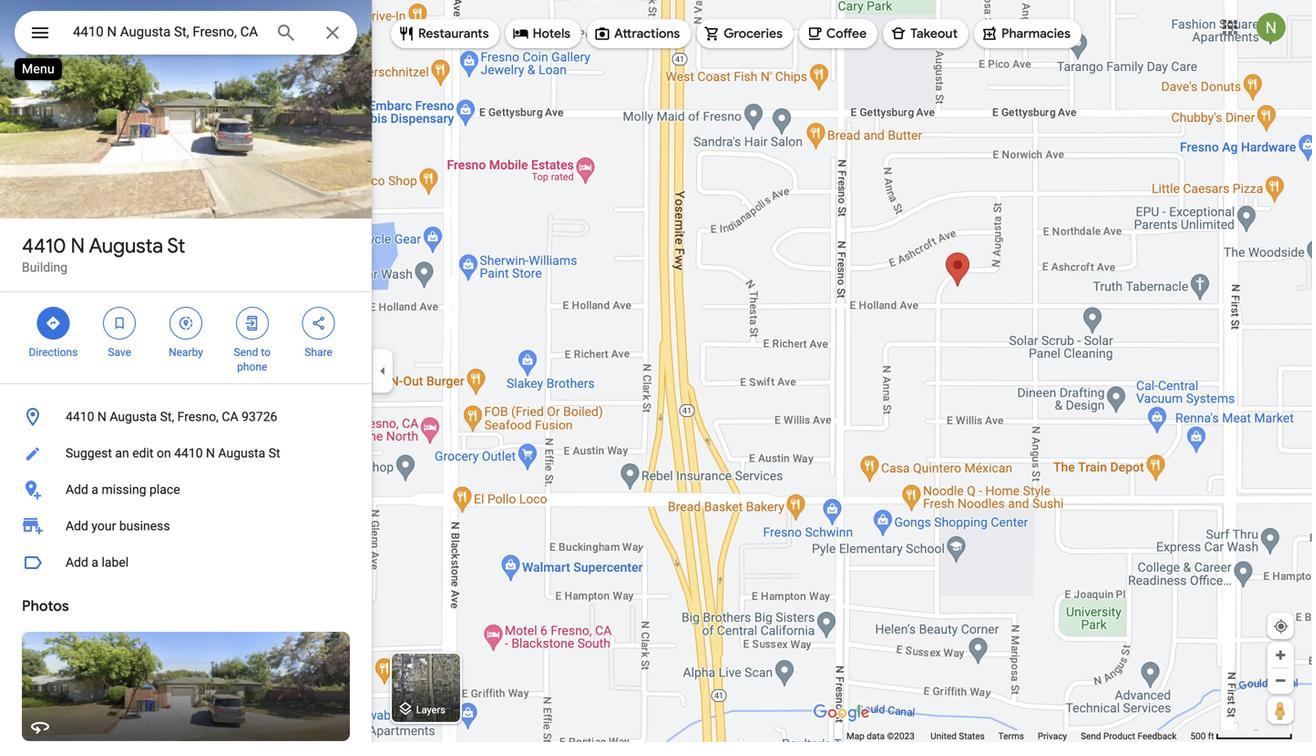Task type: vqa. For each thing, say whether or not it's contained in the screenshot.


Task type: locate. For each thing, give the bounding box(es) containing it.
1 vertical spatial st
[[269, 446, 280, 461]]


[[310, 314, 327, 334]]

500 ft button
[[1191, 731, 1293, 742]]

1 vertical spatial n
[[97, 410, 107, 425]]

1 horizontal spatial send
[[1081, 731, 1101, 742]]

send
[[234, 346, 258, 359], [1081, 731, 1101, 742]]

0 vertical spatial augusta
[[89, 233, 163, 259]]

fresno,
[[177, 410, 219, 425]]

suggest an edit on 4410 n augusta st button
[[0, 436, 372, 472]]

0 vertical spatial send
[[234, 346, 258, 359]]

1 vertical spatial 4410
[[66, 410, 94, 425]]

2 vertical spatial n
[[206, 446, 215, 461]]

a for label
[[91, 556, 98, 571]]

4410 n augusta st main content
[[0, 0, 372, 743]]

500
[[1191, 731, 1206, 742]]

4410 for st,
[[66, 410, 94, 425]]

n for st,
[[97, 410, 107, 425]]

show your location image
[[1273, 619, 1290, 635]]

nearby
[[169, 346, 203, 359]]

n inside 4410 n augusta st, fresno, ca 93726 button
[[97, 410, 107, 425]]

0 vertical spatial n
[[71, 233, 85, 259]]

add a missing place button
[[0, 472, 372, 509]]

0 horizontal spatial send
[[234, 346, 258, 359]]

4410 inside "4410 n augusta st building"
[[22, 233, 66, 259]]

add a label
[[66, 556, 129, 571]]

n for st
[[71, 233, 85, 259]]

2 vertical spatial add
[[66, 556, 88, 571]]

send for send to phone
[[234, 346, 258, 359]]

add
[[66, 483, 88, 498], [66, 519, 88, 534], [66, 556, 88, 571]]

add left your
[[66, 519, 88, 534]]

st
[[167, 233, 185, 259], [269, 446, 280, 461]]

restaurants
[[418, 26, 489, 42]]

1 a from the top
[[91, 483, 98, 498]]

add inside 'button'
[[66, 483, 88, 498]]

add left label
[[66, 556, 88, 571]]

0 vertical spatial add
[[66, 483, 88, 498]]

st,
[[160, 410, 174, 425]]

0 horizontal spatial st
[[167, 233, 185, 259]]

4410 up "suggest"
[[66, 410, 94, 425]]

4410 N Augusta St, Fresno, CA 93726 field
[[15, 11, 357, 55]]

st up 
[[167, 233, 185, 259]]

on
[[157, 446, 171, 461]]

pharmacies
[[1002, 26, 1071, 42]]

groceries button
[[697, 12, 794, 56]]

4410 right on at the bottom left of page
[[174, 446, 203, 461]]

st down 93726
[[269, 446, 280, 461]]

product
[[1104, 731, 1136, 742]]

4410 up building
[[22, 233, 66, 259]]

footer containing map data ©2023
[[847, 731, 1191, 743]]

restaurants button
[[391, 12, 500, 56]]

n
[[71, 233, 85, 259], [97, 410, 107, 425], [206, 446, 215, 461]]

a inside 'button'
[[91, 483, 98, 498]]

send inside button
[[1081, 731, 1101, 742]]

send up the phone
[[234, 346, 258, 359]]

add your business
[[66, 519, 170, 534]]

4410
[[22, 233, 66, 259], [66, 410, 94, 425], [174, 446, 203, 461]]

none field inside 4410 n augusta st, fresno, ca 93726 field
[[73, 21, 261, 43]]

1 vertical spatial add
[[66, 519, 88, 534]]

suggest an edit on 4410 n augusta st
[[66, 446, 280, 461]]

4410 for st
[[22, 233, 66, 259]]

0 vertical spatial a
[[91, 483, 98, 498]]

data
[[867, 731, 885, 742]]

augusta
[[89, 233, 163, 259], [110, 410, 157, 425], [218, 446, 265, 461]]

send product feedback button
[[1081, 731, 1177, 743]]

add inside button
[[66, 556, 88, 571]]

a left label
[[91, 556, 98, 571]]

add your business link
[[0, 509, 372, 545]]

a
[[91, 483, 98, 498], [91, 556, 98, 571]]

an
[[115, 446, 129, 461]]

2 horizontal spatial n
[[206, 446, 215, 461]]

1 vertical spatial a
[[91, 556, 98, 571]]

zoom out image
[[1274, 674, 1288, 688]]

1 horizontal spatial st
[[269, 446, 280, 461]]

2 vertical spatial augusta
[[218, 446, 265, 461]]

n inside the suggest an edit on 4410 n augusta st button
[[206, 446, 215, 461]]

0 vertical spatial st
[[167, 233, 185, 259]]

1 add from the top
[[66, 483, 88, 498]]

add a missing place
[[66, 483, 180, 498]]

a for missing
[[91, 483, 98, 498]]

coffee button
[[799, 12, 878, 56]]

2 a from the top
[[91, 556, 98, 571]]

augusta down the ca
[[218, 446, 265, 461]]

add down "suggest"
[[66, 483, 88, 498]]

1 vertical spatial send
[[1081, 731, 1101, 742]]


[[244, 314, 260, 334]]

augusta inside "4410 n augusta st building"
[[89, 233, 163, 259]]

label
[[102, 556, 129, 571]]

1 horizontal spatial n
[[97, 410, 107, 425]]

add for add your business
[[66, 519, 88, 534]]

footer
[[847, 731, 1191, 743]]

2 add from the top
[[66, 519, 88, 534]]

to
[[261, 346, 271, 359]]

0 horizontal spatial n
[[71, 233, 85, 259]]


[[45, 314, 61, 334]]

©2023
[[887, 731, 915, 742]]

show street view coverage image
[[1268, 697, 1294, 725]]

1 vertical spatial augusta
[[110, 410, 157, 425]]

directions
[[29, 346, 78, 359]]

save
[[108, 346, 131, 359]]


[[111, 314, 128, 334]]

500 ft
[[1191, 731, 1214, 742]]

augusta left st,
[[110, 410, 157, 425]]

a left missing
[[91, 483, 98, 498]]

add for add a label
[[66, 556, 88, 571]]

send inside send to phone
[[234, 346, 258, 359]]

a inside button
[[91, 556, 98, 571]]

attractions button
[[587, 12, 691, 56]]

None field
[[73, 21, 261, 43]]

0 vertical spatial 4410
[[22, 233, 66, 259]]

3 add from the top
[[66, 556, 88, 571]]

n inside "4410 n augusta st building"
[[71, 233, 85, 259]]

takeout
[[911, 26, 958, 42]]

send left product at the right of the page
[[1081, 731, 1101, 742]]

place
[[149, 483, 180, 498]]

hotels button
[[506, 12, 582, 56]]

augusta up 
[[89, 233, 163, 259]]



Task type: describe. For each thing, give the bounding box(es) containing it.
takeout button
[[883, 12, 969, 56]]

ca
[[222, 410, 238, 425]]

united
[[931, 731, 957, 742]]

privacy
[[1038, 731, 1067, 742]]

groceries
[[724, 26, 783, 42]]

missing
[[102, 483, 146, 498]]

terms button
[[999, 731, 1024, 743]]

augusta for st
[[89, 233, 163, 259]]

united states button
[[931, 731, 985, 743]]

collapse side panel image
[[373, 361, 393, 381]]

google maps element
[[0, 0, 1312, 743]]

 button
[[15, 11, 66, 58]]

pharmacies button
[[974, 12, 1082, 56]]

add a label button
[[0, 545, 372, 581]]

ft
[[1208, 731, 1214, 742]]

zoom in image
[[1274, 649, 1288, 663]]

 search field
[[15, 11, 357, 58]]

4410 n augusta st building
[[22, 233, 185, 275]]

your
[[91, 519, 116, 534]]

coffee
[[827, 26, 867, 42]]

st inside "4410 n augusta st building"
[[167, 233, 185, 259]]

states
[[959, 731, 985, 742]]

send for send product feedback
[[1081, 731, 1101, 742]]


[[29, 20, 51, 46]]

send to phone
[[234, 346, 271, 374]]

93726
[[242, 410, 277, 425]]


[[178, 314, 194, 334]]

building
[[22, 260, 68, 275]]

phone
[[237, 361, 267, 374]]

2 vertical spatial 4410
[[174, 446, 203, 461]]

edit
[[132, 446, 154, 461]]

share
[[305, 346, 333, 359]]

4410 n augusta st, fresno, ca 93726
[[66, 410, 277, 425]]

map data ©2023
[[847, 731, 917, 742]]

layers
[[416, 705, 446, 716]]

augusta for st,
[[110, 410, 157, 425]]

photos
[[22, 597, 69, 616]]

map
[[847, 731, 865, 742]]

hotels
[[533, 26, 571, 42]]

attractions
[[614, 26, 680, 42]]

privacy button
[[1038, 731, 1067, 743]]

actions for 4410 n augusta st region
[[0, 293, 372, 384]]

business
[[119, 519, 170, 534]]

feedback
[[1138, 731, 1177, 742]]

google account: natalie lubich  
(natalie.lubich@adept.ai) image
[[1257, 13, 1286, 42]]

suggest
[[66, 446, 112, 461]]

st inside button
[[269, 446, 280, 461]]

add for add a missing place
[[66, 483, 88, 498]]

terms
[[999, 731, 1024, 742]]

footer inside google maps element
[[847, 731, 1191, 743]]

united states
[[931, 731, 985, 742]]

send product feedback
[[1081, 731, 1177, 742]]

4410 n augusta st, fresno, ca 93726 button
[[0, 399, 372, 436]]



